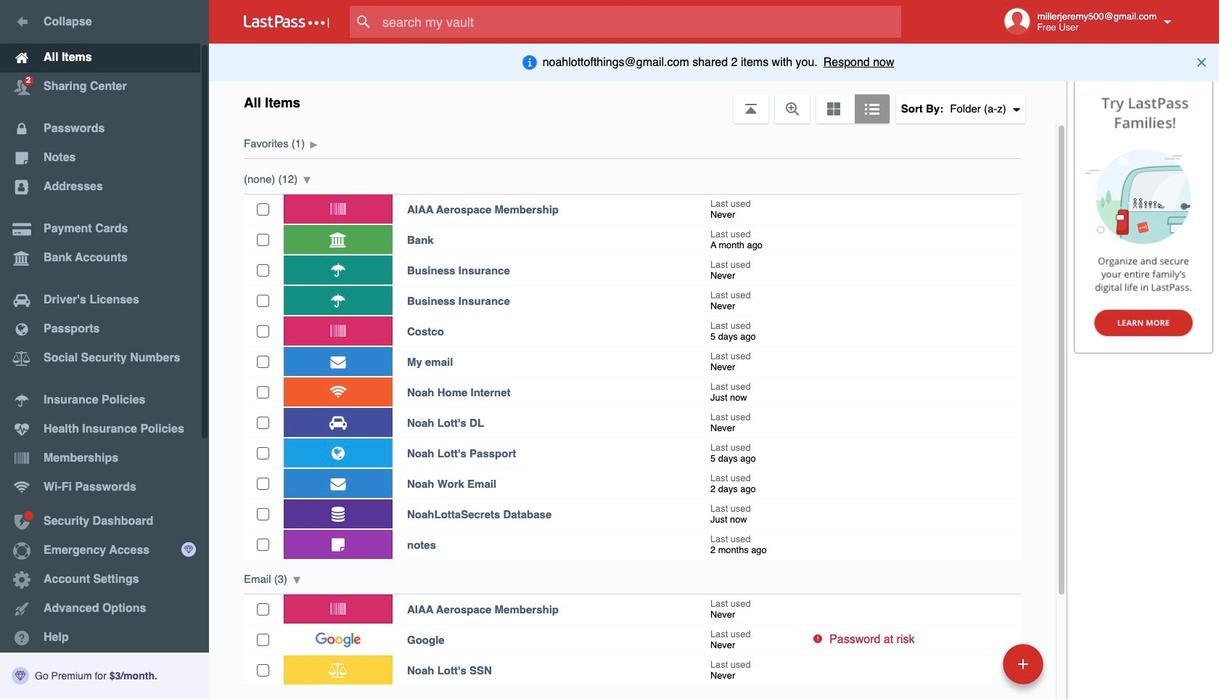 Task type: describe. For each thing, give the bounding box(es) containing it.
main navigation navigation
[[0, 0, 209, 699]]

search my vault text field
[[350, 6, 930, 38]]

main content main content
[[209, 123, 1056, 699]]



Task type: locate. For each thing, give the bounding box(es) containing it.
Search search field
[[350, 6, 930, 38]]

vault options navigation
[[209, 80, 1067, 123]]

new item element
[[904, 643, 1049, 685]]

lastpass image
[[244, 15, 330, 28]]

new item navigation
[[904, 640, 1053, 699]]



Task type: vqa. For each thing, say whether or not it's contained in the screenshot.
MAIN NAVIGATION navigation
yes



